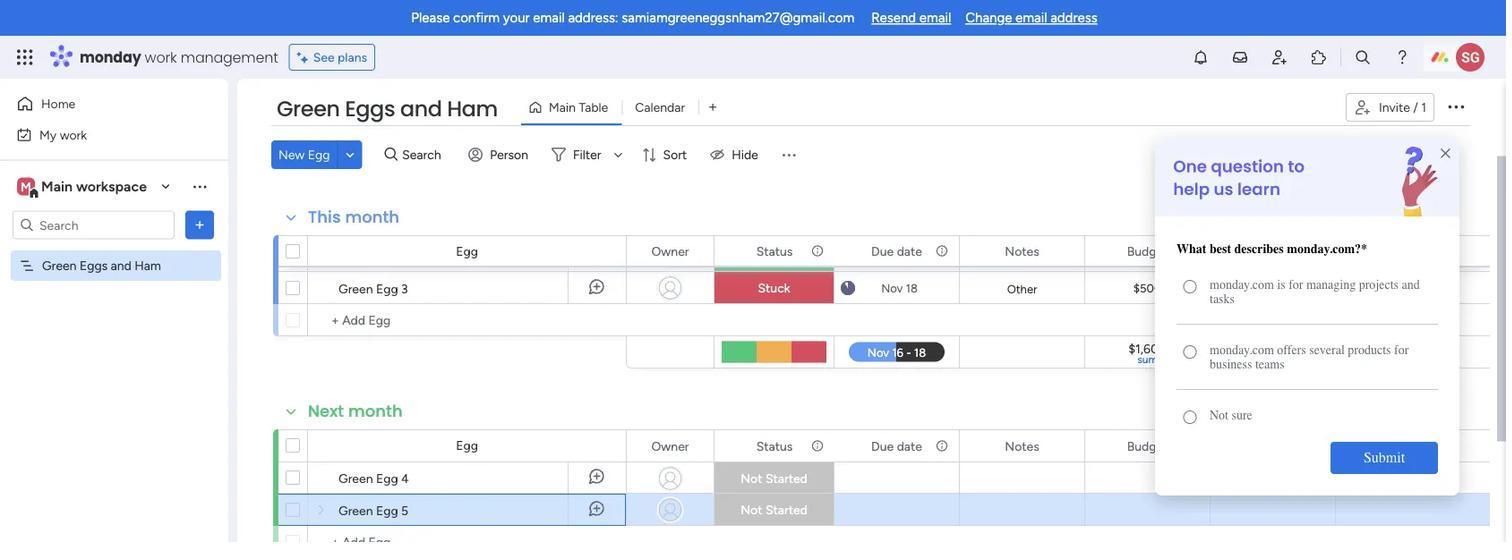 Task type: describe. For each thing, give the bounding box(es) containing it.
$500
[[1133, 282, 1162, 296]]

2 not started from the top
[[741, 503, 808, 518]]

column information image for first status field
[[810, 244, 825, 258]]

2 date from the top
[[897, 439, 922, 454]]

hide button
[[703, 141, 769, 169]]

green up green egg 5
[[338, 471, 373, 486]]

monday work management
[[80, 47, 278, 67]]

2 notes field from the top
[[1001, 437, 1044, 456]]

address
[[1051, 10, 1098, 26]]

resend email link
[[871, 10, 951, 26]]

management
[[181, 47, 278, 67]]

Next month field
[[304, 400, 407, 424]]

dapulse addbtn image
[[1263, 509, 1266, 515]]

see plans button
[[289, 44, 375, 71]]

email for change email address
[[1016, 10, 1047, 26]]

work for monday
[[145, 47, 177, 67]]

person button
[[461, 141, 539, 169]]

and inside list box
[[111, 258, 131, 274]]

select product image
[[16, 48, 34, 66]]

Search field
[[398, 142, 451, 167]]

see plans
[[313, 50, 367, 65]]

5
[[401, 503, 408, 518]]

$1,600 sum
[[1128, 341, 1167, 366]]

17
[[906, 249, 917, 263]]

eggs inside list box
[[80, 258, 108, 274]]

invite members image
[[1271, 48, 1289, 66]]

hide
[[732, 147, 758, 163]]

green egg 5
[[338, 503, 408, 518]]

1 not started from the top
[[741, 471, 808, 487]]

next month
[[308, 400, 403, 423]]

green left 3
[[338, 281, 373, 296]]

1 status field from the top
[[752, 241, 797, 261]]

1 due date from the top
[[871, 244, 922, 259]]

please
[[411, 10, 450, 26]]

email for resend email
[[919, 10, 951, 26]]

2 not from the top
[[741, 503, 762, 518]]

samiamgreeneggsnham27@gmail.com
[[622, 10, 854, 26]]

owner for next month
[[651, 439, 689, 454]]

work for my
[[60, 127, 87, 142]]

apps image
[[1310, 48, 1328, 66]]

new egg button
[[271, 141, 337, 169]]

eggs inside field
[[345, 94, 395, 124]]

owner field for next month
[[647, 437, 694, 456]]

egg for green egg 3
[[376, 281, 398, 296]]

calendar
[[635, 100, 685, 115]]

Files field
[[1256, 241, 1290, 261]]

1 due from the top
[[871, 244, 894, 259]]

workspace selection element
[[17, 176, 150, 199]]

green eggs and ham list box
[[0, 247, 228, 523]]

stuck
[[758, 281, 790, 296]]

no file image
[[1264, 500, 1280, 521]]

notes for first notes field
[[1005, 244, 1039, 259]]

3
[[401, 281, 408, 296]]

change
[[966, 10, 1012, 26]]

green down green egg 4
[[338, 503, 373, 518]]

files
[[1260, 244, 1286, 259]]

change email address
[[966, 10, 1098, 26]]

your
[[503, 10, 530, 26]]

main table button
[[521, 93, 622, 122]]

egg for green egg 4
[[376, 471, 398, 486]]

nov for nov 18
[[881, 281, 903, 296]]

nov 18
[[881, 281, 918, 296]]

$1,600
[[1128, 341, 1167, 356]]

owner for this month
[[651, 244, 689, 259]]

month for next month
[[348, 400, 403, 423]]

ham inside field
[[447, 94, 498, 124]]

notes for 2nd notes field from the top
[[1005, 439, 1039, 454]]

1 date from the top
[[897, 244, 922, 259]]

egg for new egg
[[308, 147, 330, 163]]

angle down image
[[346, 148, 354, 162]]

$1,000
[[1129, 249, 1166, 264]]

2 started from the top
[[766, 503, 808, 518]]

1 due date field from the top
[[867, 241, 927, 261]]

person
[[490, 147, 528, 163]]

resend
[[871, 10, 916, 26]]

egg for green egg 5
[[376, 503, 398, 518]]

2 due date from the top
[[871, 439, 922, 454]]



Task type: vqa. For each thing, say whether or not it's contained in the screenshot.
Board Name
no



Task type: locate. For each thing, give the bounding box(es) containing it.
1 horizontal spatial email
[[919, 10, 951, 26]]

2 nov from the top
[[881, 281, 903, 296]]

sum
[[1138, 353, 1158, 366]]

due left column information image
[[871, 439, 894, 454]]

notes up other
[[1005, 244, 1039, 259]]

1 vertical spatial budget field
[[1123, 437, 1173, 456]]

1 budget from the top
[[1127, 244, 1168, 259]]

+ Add Egg text field
[[317, 310, 618, 331]]

0 horizontal spatial ham
[[135, 258, 161, 274]]

2 owner field from the top
[[647, 437, 694, 456]]

0 vertical spatial work
[[145, 47, 177, 67]]

nov 17
[[882, 249, 917, 263]]

This month field
[[304, 206, 404, 229]]

meeting notes
[[985, 250, 1060, 264]]

due left '17'
[[871, 244, 894, 259]]

1 not from the top
[[741, 471, 762, 487]]

2 due from the top
[[871, 439, 894, 454]]

1 email from the left
[[533, 10, 565, 26]]

green eggs and ham down search in workspace field at the left
[[42, 258, 161, 274]]

1 horizontal spatial and
[[400, 94, 442, 124]]

column information image
[[810, 244, 825, 258], [935, 244, 949, 258], [810, 439, 825, 454]]

email right your
[[533, 10, 565, 26]]

1 vertical spatial main
[[41, 178, 73, 195]]

eggs
[[345, 94, 395, 124], [80, 258, 108, 274]]

budget for 1st budget 'field'
[[1127, 244, 1168, 259]]

1 horizontal spatial green eggs and ham
[[277, 94, 498, 124]]

1 nov from the top
[[882, 249, 903, 263]]

month inside this month field
[[345, 206, 400, 229]]

eggs down search in workspace field at the left
[[80, 258, 108, 274]]

due date left column information image
[[871, 439, 922, 454]]

0 vertical spatial date
[[897, 244, 922, 259]]

ham inside list box
[[135, 258, 161, 274]]

Budget field
[[1123, 241, 1173, 261], [1123, 437, 1173, 456]]

1 vertical spatial notes field
[[1001, 437, 1044, 456]]

2 horizontal spatial email
[[1016, 10, 1047, 26]]

budget down sum on the right bottom
[[1127, 439, 1168, 454]]

/
[[1413, 100, 1418, 115]]

and
[[400, 94, 442, 124], [111, 258, 131, 274]]

0 vertical spatial green eggs and ham
[[277, 94, 498, 124]]

0 vertical spatial due date field
[[867, 241, 927, 261]]

0 horizontal spatial main
[[41, 178, 73, 195]]

1 vertical spatial owner
[[651, 439, 689, 454]]

0 vertical spatial owner
[[651, 244, 689, 259]]

work right the my
[[60, 127, 87, 142]]

1 vertical spatial due date
[[871, 439, 922, 454]]

see
[[313, 50, 335, 65]]

green up new egg
[[277, 94, 340, 124]]

new egg
[[278, 147, 330, 163]]

nov left "18"
[[881, 281, 903, 296]]

green down search in workspace field at the left
[[42, 258, 77, 274]]

ham down search in workspace field at the left
[[135, 258, 161, 274]]

other
[[1007, 282, 1037, 296]]

my
[[39, 127, 57, 142]]

column information image for second status field from the top of the page
[[810, 439, 825, 454]]

0 vertical spatial nov
[[882, 249, 903, 263]]

0 vertical spatial status
[[756, 244, 793, 259]]

1 vertical spatial due
[[871, 439, 894, 454]]

main inside workspace selection element
[[41, 178, 73, 195]]

new
[[278, 147, 305, 163]]

1 status from the top
[[756, 244, 793, 259]]

1 vertical spatial status field
[[752, 437, 797, 456]]

options image
[[1445, 96, 1467, 117]]

main
[[549, 100, 576, 115], [41, 178, 73, 195]]

my work button
[[11, 120, 193, 149]]

0 vertical spatial owner field
[[647, 241, 694, 261]]

2 status field from the top
[[752, 437, 797, 456]]

4
[[401, 471, 409, 486]]

please confirm your email address: samiamgreeneggsnham27@gmail.com
[[411, 10, 854, 26]]

2 budget field from the top
[[1123, 437, 1173, 456]]

0 vertical spatial main
[[549, 100, 576, 115]]

month right next
[[348, 400, 403, 423]]

nov
[[882, 249, 903, 263], [881, 281, 903, 296]]

green eggs and ham inside field
[[277, 94, 498, 124]]

due date field left column information image
[[867, 437, 927, 456]]

started
[[766, 471, 808, 487], [766, 503, 808, 518]]

main left table
[[549, 100, 576, 115]]

egg inside button
[[308, 147, 330, 163]]

owner field for this month
[[647, 241, 694, 261]]

filter
[[573, 147, 601, 163]]

workspace options image
[[191, 178, 209, 195]]

and inside field
[[400, 94, 442, 124]]

1 horizontal spatial work
[[145, 47, 177, 67]]

invite
[[1379, 100, 1410, 115]]

column information image
[[935, 439, 949, 454]]

1 vertical spatial due date field
[[867, 437, 927, 456]]

1 vertical spatial status
[[756, 439, 793, 454]]

date up "18"
[[897, 244, 922, 259]]

menu image
[[780, 146, 798, 164]]

home
[[41, 96, 75, 111]]

0 horizontal spatial green eggs and ham
[[42, 258, 161, 274]]

Owner field
[[647, 241, 694, 261], [647, 437, 694, 456]]

0 horizontal spatial and
[[111, 258, 131, 274]]

Due date field
[[867, 241, 927, 261], [867, 437, 927, 456]]

calendar button
[[622, 93, 699, 122]]

this month
[[308, 206, 400, 229]]

1 horizontal spatial eggs
[[345, 94, 395, 124]]

month inside next month field
[[348, 400, 403, 423]]

workspace
[[76, 178, 147, 195]]

1 vertical spatial date
[[897, 439, 922, 454]]

1 vertical spatial budget
[[1127, 439, 1168, 454]]

0 vertical spatial notes field
[[1001, 241, 1044, 261]]

address:
[[568, 10, 618, 26]]

filter button
[[544, 141, 629, 169]]

1 vertical spatial notes
[[1005, 439, 1039, 454]]

main table
[[549, 100, 608, 115]]

due date field up nov 18
[[867, 241, 927, 261]]

1 vertical spatial started
[[766, 503, 808, 518]]

due date up nov 18
[[871, 244, 922, 259]]

due
[[871, 244, 894, 259], [871, 439, 894, 454]]

2 notes from the top
[[1005, 439, 1039, 454]]

0 vertical spatial month
[[345, 206, 400, 229]]

1 vertical spatial nov
[[881, 281, 903, 296]]

0 vertical spatial eggs
[[345, 94, 395, 124]]

green eggs and ham inside list box
[[42, 258, 161, 274]]

options image
[[191, 216, 209, 234]]

v2 search image
[[385, 145, 398, 165]]

1 vertical spatial eggs
[[80, 258, 108, 274]]

notes field up other
[[1001, 241, 1044, 261]]

date left column information image
[[897, 439, 922, 454]]

notes field right column information image
[[1001, 437, 1044, 456]]

green eggs and ham
[[277, 94, 498, 124], [42, 258, 161, 274]]

sort button
[[634, 141, 698, 169]]

resend email
[[871, 10, 951, 26]]

monday
[[80, 47, 141, 67]]

Search in workspace field
[[38, 215, 150, 236]]

invite / 1 button
[[1346, 93, 1435, 122]]

status for first status field
[[756, 244, 793, 259]]

meeting
[[985, 250, 1028, 264]]

0 vertical spatial budget field
[[1123, 241, 1173, 261]]

help image
[[1393, 48, 1411, 66]]

option
[[0, 250, 228, 253]]

1 budget field from the top
[[1123, 241, 1173, 261]]

my work
[[39, 127, 87, 142]]

budget for 1st budget 'field' from the bottom
[[1127, 439, 1168, 454]]

0 vertical spatial due
[[871, 244, 894, 259]]

not started
[[741, 471, 808, 487], [741, 503, 808, 518]]

main right workspace icon
[[41, 178, 73, 195]]

0 horizontal spatial email
[[533, 10, 565, 26]]

egg
[[308, 147, 330, 163], [456, 244, 478, 259], [376, 281, 398, 296], [456, 438, 478, 454], [376, 471, 398, 486], [376, 503, 398, 518]]

3 email from the left
[[1016, 10, 1047, 26]]

1 owner field from the top
[[647, 241, 694, 261]]

budget
[[1127, 244, 1168, 259], [1127, 439, 1168, 454]]

plans
[[338, 50, 367, 65]]

nov left '17'
[[882, 249, 903, 263]]

due date
[[871, 244, 922, 259], [871, 439, 922, 454]]

Notes field
[[1001, 241, 1044, 261], [1001, 437, 1044, 456]]

budget up $500
[[1127, 244, 1168, 259]]

0 vertical spatial notes
[[1005, 244, 1039, 259]]

1 vertical spatial green eggs and ham
[[42, 258, 161, 274]]

arrow down image
[[608, 144, 629, 166]]

green egg 3
[[338, 281, 408, 296]]

0 vertical spatial not started
[[741, 471, 808, 487]]

ham up person popup button
[[447, 94, 498, 124]]

table
[[579, 100, 608, 115]]

2 email from the left
[[919, 10, 951, 26]]

main for main table
[[549, 100, 576, 115]]

0 horizontal spatial eggs
[[80, 258, 108, 274]]

eggs up angle down icon
[[345, 94, 395, 124]]

add view image
[[709, 101, 717, 114]]

18
[[906, 281, 918, 296]]

month right this
[[345, 206, 400, 229]]

work
[[145, 47, 177, 67], [60, 127, 87, 142]]

sam green image
[[1456, 43, 1485, 72]]

0 vertical spatial started
[[766, 471, 808, 487]]

0 vertical spatial status field
[[752, 241, 797, 261]]

owner
[[651, 244, 689, 259], [651, 439, 689, 454]]

2 budget from the top
[[1127, 439, 1168, 454]]

green eggs and ham up v2 search image
[[277, 94, 498, 124]]

notifications image
[[1192, 48, 1210, 66]]

date
[[897, 244, 922, 259], [897, 439, 922, 454]]

0 vertical spatial not
[[741, 471, 762, 487]]

1 horizontal spatial ham
[[447, 94, 498, 124]]

m
[[21, 179, 31, 194]]

1
[[1421, 100, 1427, 115]]

Green Eggs and Ham field
[[272, 94, 502, 124]]

change email address link
[[966, 10, 1098, 26]]

ham
[[447, 94, 498, 124], [135, 258, 161, 274]]

main inside button
[[549, 100, 576, 115]]

month
[[345, 206, 400, 229], [348, 400, 403, 423]]

main for main workspace
[[41, 178, 73, 195]]

month for this month
[[345, 206, 400, 229]]

work inside button
[[60, 127, 87, 142]]

invite / 1
[[1379, 100, 1427, 115]]

0 vertical spatial due date
[[871, 244, 922, 259]]

next
[[308, 400, 344, 423]]

and up search field
[[400, 94, 442, 124]]

0 vertical spatial budget
[[1127, 244, 1168, 259]]

1 started from the top
[[766, 471, 808, 487]]

budget field up $500
[[1123, 241, 1173, 261]]

work right the monday
[[145, 47, 177, 67]]

green
[[277, 94, 340, 124], [42, 258, 77, 274], [338, 281, 373, 296], [338, 471, 373, 486], [338, 503, 373, 518]]

not
[[741, 471, 762, 487], [741, 503, 762, 518]]

2 due date field from the top
[[867, 437, 927, 456]]

sort
[[663, 147, 687, 163]]

budget field down sum on the right bottom
[[1123, 437, 1173, 456]]

notes
[[1030, 250, 1060, 264]]

status for second status field from the top of the page
[[756, 439, 793, 454]]

this
[[308, 206, 341, 229]]

workspace image
[[17, 177, 35, 197]]

confirm
[[453, 10, 500, 26]]

1 vertical spatial month
[[348, 400, 403, 423]]

0 horizontal spatial work
[[60, 127, 87, 142]]

green egg 4
[[338, 471, 409, 486]]

email right change at the right of the page
[[1016, 10, 1047, 26]]

main workspace
[[41, 178, 147, 195]]

search everything image
[[1354, 48, 1372, 66]]

1 horizontal spatial main
[[549, 100, 576, 115]]

email right resend
[[919, 10, 951, 26]]

0 vertical spatial ham
[[447, 94, 498, 124]]

status
[[756, 244, 793, 259], [756, 439, 793, 454]]

inbox image
[[1231, 48, 1249, 66]]

and down search in workspace field at the left
[[111, 258, 131, 274]]

Status field
[[752, 241, 797, 261], [752, 437, 797, 456]]

done
[[759, 248, 789, 264]]

notes
[[1005, 244, 1039, 259], [1005, 439, 1039, 454]]

green inside field
[[277, 94, 340, 124]]

1 vertical spatial not started
[[741, 503, 808, 518]]

1 owner from the top
[[651, 244, 689, 259]]

0 vertical spatial and
[[400, 94, 442, 124]]

1 notes field from the top
[[1001, 241, 1044, 261]]

2 status from the top
[[756, 439, 793, 454]]

1 vertical spatial not
[[741, 503, 762, 518]]

home button
[[11, 90, 193, 118]]

notes right column information image
[[1005, 439, 1039, 454]]

1 vertical spatial work
[[60, 127, 87, 142]]

2 owner from the top
[[651, 439, 689, 454]]

1 vertical spatial ham
[[135, 258, 161, 274]]

1 vertical spatial and
[[111, 258, 131, 274]]

1 notes from the top
[[1005, 244, 1039, 259]]

1 vertical spatial owner field
[[647, 437, 694, 456]]

nov for nov 17
[[882, 249, 903, 263]]

email
[[533, 10, 565, 26], [919, 10, 951, 26], [1016, 10, 1047, 26]]

green inside list box
[[42, 258, 77, 274]]



